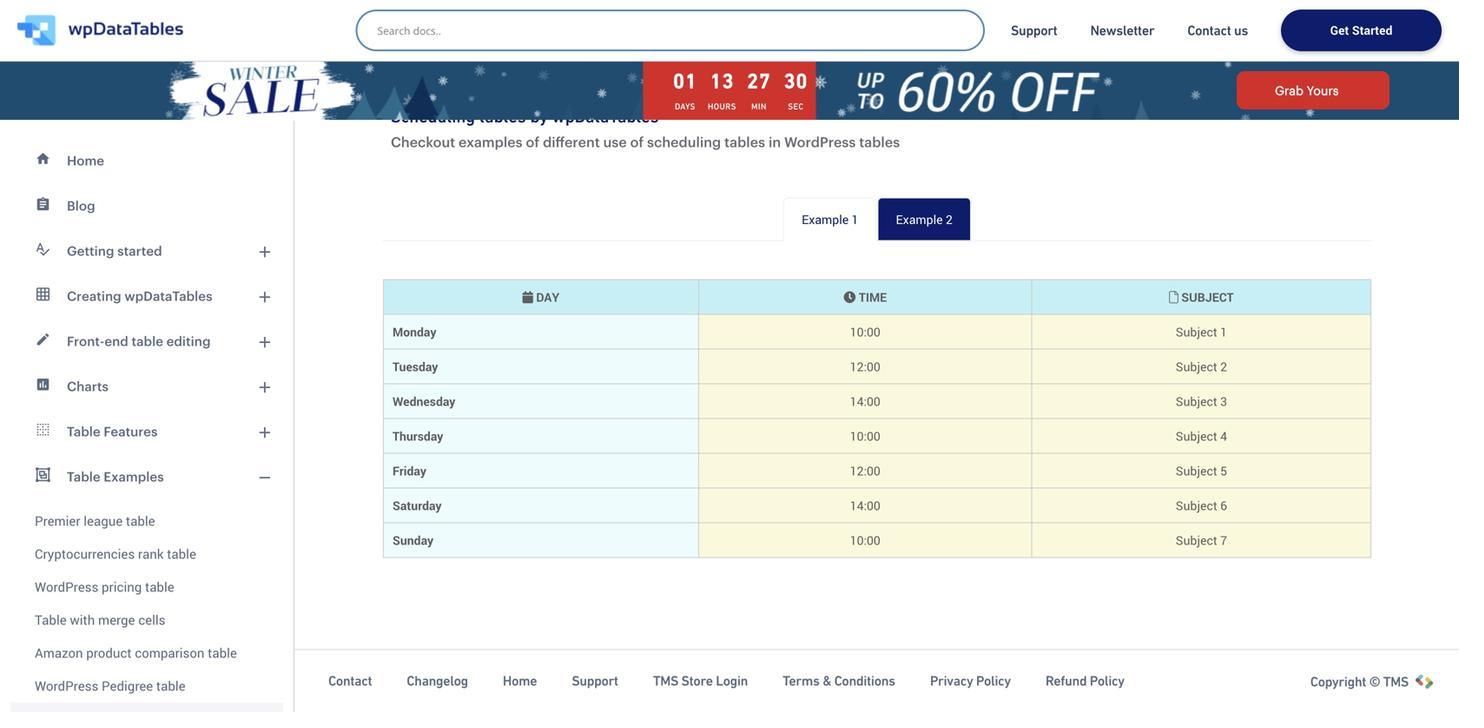 Task type: describe. For each thing, give the bounding box(es) containing it.
1 for example 1
[[852, 211, 859, 228]]

monday
[[393, 324, 436, 340]]

contact us link
[[1188, 22, 1248, 39]]

yours
[[1307, 83, 1339, 97]]

terms & conditions
[[783, 673, 895, 689]]

12:00 for subject 5
[[850, 463, 881, 479]]

with
[[70, 611, 95, 629]]

getting started
[[67, 243, 162, 258]]

newsletter link
[[1090, 22, 1155, 39]]

refund policy
[[1046, 673, 1125, 689]]

subject for subject 7
[[1176, 532, 1217, 548]]

min
[[751, 102, 767, 112]]

table for table features
[[67, 424, 100, 439]]

example for example 1
[[802, 211, 849, 228]]

table for wordpress pricing table
[[145, 578, 174, 596]]

copyright
[[1310, 674, 1366, 690]]

1 horizontal spatial home link
[[503, 672, 537, 690]]

1 vertical spatial support
[[572, 673, 618, 689]]

privacy
[[930, 673, 973, 689]]

subject 6
[[1176, 497, 1227, 514]]

policy for privacy policy
[[976, 673, 1011, 689]]

subject for subject 6
[[1176, 497, 1217, 514]]

newsletter
[[1090, 23, 1155, 38]]

27
[[747, 69, 771, 93]]

1 vertical spatial support link
[[572, 672, 618, 690]]

example 2 link
[[878, 198, 971, 241]]

wednesday
[[393, 393, 456, 410]]

subject 4
[[1176, 428, 1227, 444]]

wpdatatables - tables and charts manager wordpress plugin image
[[17, 15, 183, 46]]

example 1 link
[[784, 198, 877, 241]]

cryptocurrencies
[[35, 545, 135, 563]]

editing
[[166, 334, 211, 349]]

contact for contact
[[328, 673, 372, 689]]

front-
[[67, 334, 105, 349]]

charts link
[[10, 364, 283, 409]]

subject 7
[[1176, 532, 1227, 548]]

changelog
[[407, 673, 468, 689]]

product
[[86, 644, 132, 662]]

refund policy link
[[1046, 672, 1125, 690]]

subject
[[1178, 289, 1234, 305]]

charts
[[67, 379, 109, 394]]

us
[[1234, 23, 1248, 38]]

store
[[681, 673, 713, 689]]

subject for subject 4
[[1176, 428, 1217, 444]]

premier
[[35, 512, 80, 530]]

example 1
[[802, 211, 859, 228]]

get started link
[[1281, 10, 1442, 51]]

10:00 for subject 7
[[850, 532, 881, 548]]

calendar image
[[523, 291, 533, 304]]

examples
[[459, 134, 523, 150]]

subject for subject 2
[[1176, 358, 1217, 375]]

tms store login link
[[653, 672, 748, 690]]

contact for contact us
[[1188, 23, 1231, 38]]

privacy policy link
[[930, 672, 1011, 690]]

scheduling tables by wpdatatables checkout examples of different use of scheduling tables in wordpress tables
[[391, 106, 900, 150]]

scheduling
[[391, 106, 475, 126]]

thursday
[[393, 428, 443, 444]]

amazon
[[35, 644, 83, 662]]

merge
[[98, 611, 135, 629]]

scheduling
[[647, 134, 721, 150]]

pricing
[[102, 578, 142, 596]]

home inside "link"
[[67, 153, 104, 168]]

grab yours link
[[1237, 71, 1390, 109]]

sec
[[788, 102, 804, 112]]

blog
[[67, 198, 95, 213]]

subject 2
[[1176, 358, 1227, 375]]

hours
[[708, 102, 736, 112]]

get
[[1330, 22, 1349, 38]]

contact link
[[328, 672, 372, 690]]

0 horizontal spatial tables
[[479, 106, 526, 126]]

sunday
[[393, 532, 434, 548]]

Search form search field
[[377, 18, 972, 43]]

grab
[[1275, 83, 1304, 97]]

1 horizontal spatial support link
[[1011, 22, 1057, 39]]

example for example 2
[[896, 211, 943, 228]]

checkout
[[391, 134, 455, 150]]

creating
[[67, 288, 121, 304]]

14:00 for subject 3
[[850, 393, 881, 410]]

front-end table editing link
[[10, 319, 283, 364]]

table for cryptocurrencies rank table
[[167, 545, 196, 563]]

policy for refund policy
[[1090, 673, 1125, 689]]

tms inside 'link'
[[653, 673, 678, 689]]

0 vertical spatial support
[[1011, 23, 1057, 38]]

getting
[[67, 243, 114, 258]]

league
[[84, 512, 123, 530]]

creating wpdatatables link
[[10, 274, 283, 319]]

3
[[1220, 393, 1227, 410]]

table right comparison
[[208, 644, 237, 662]]

table for table with merge cells
[[35, 611, 67, 629]]

grab yours
[[1275, 83, 1339, 97]]

30
[[784, 69, 808, 93]]

contact us
[[1188, 23, 1248, 38]]

premier league table
[[35, 512, 155, 530]]

get started
[[1330, 22, 1393, 38]]

1 of from the left
[[526, 134, 540, 150]]

examples
[[104, 469, 164, 484]]

use
[[603, 134, 627, 150]]



Task type: locate. For each thing, give the bounding box(es) containing it.
tms
[[653, 673, 678, 689], [1383, 674, 1409, 690]]

example inside example 1 link
[[802, 211, 849, 228]]

copyright © tms
[[1310, 674, 1409, 690]]

table examples
[[67, 469, 164, 484]]

1 horizontal spatial of
[[630, 134, 644, 150]]

1 horizontal spatial example
[[896, 211, 943, 228]]

table down "charts"
[[67, 424, 100, 439]]

started
[[117, 243, 162, 258]]

table down comparison
[[156, 677, 186, 695]]

1 horizontal spatial policy
[[1090, 673, 1125, 689]]

table features link
[[10, 409, 283, 454]]

2 for example 2
[[946, 211, 953, 228]]

7
[[1220, 532, 1227, 548]]

home right changelog link
[[503, 673, 537, 689]]

0 horizontal spatial 1
[[852, 211, 859, 228]]

0 vertical spatial home link
[[10, 138, 283, 183]]

2 10:00 from the top
[[850, 428, 881, 444]]

wordpress down amazon
[[35, 677, 98, 695]]

1 vertical spatial table
[[67, 469, 100, 484]]

1 example from the left
[[802, 211, 849, 228]]

subject for subject 3
[[1176, 393, 1217, 410]]

2 vertical spatial 10:00
[[850, 532, 881, 548]]

1 vertical spatial 10:00
[[850, 428, 881, 444]]

6 subject from the top
[[1176, 497, 1217, 514]]

subject 3
[[1176, 393, 1227, 410]]

wpdatatables up editing on the left
[[125, 288, 212, 304]]

©
[[1369, 674, 1381, 690]]

wordpress
[[784, 134, 856, 150], [35, 578, 98, 596], [35, 677, 98, 695]]

0 horizontal spatial wpdatatables
[[125, 288, 212, 304]]

time
[[856, 289, 887, 305]]

clock full image
[[844, 291, 856, 304]]

2 vertical spatial table
[[35, 611, 67, 629]]

01
[[673, 69, 697, 93]]

contact
[[1188, 23, 1231, 38], [328, 673, 372, 689]]

1 14:00 from the top
[[850, 393, 881, 410]]

0 vertical spatial contact
[[1188, 23, 1231, 38]]

cryptocurrencies rank table
[[35, 545, 196, 563]]

tms store login
[[653, 673, 748, 689]]

of right use in the left top of the page
[[630, 134, 644, 150]]

front-end table editing
[[67, 334, 211, 349]]

of
[[526, 134, 540, 150], [630, 134, 644, 150]]

0 horizontal spatial of
[[526, 134, 540, 150]]

0 horizontal spatial tms
[[653, 673, 678, 689]]

started
[[1352, 22, 1393, 38]]

1 down subject
[[1220, 324, 1227, 340]]

7 subject from the top
[[1176, 532, 1217, 548]]

tuesday
[[393, 358, 438, 375]]

wpdatatables up use in the left top of the page
[[552, 106, 659, 126]]

policy inside refund policy link
[[1090, 673, 1125, 689]]

features
[[104, 424, 158, 439]]

5 subject from the top
[[1176, 463, 1217, 479]]

tms left store in the left of the page
[[653, 673, 678, 689]]

subject for subject 5
[[1176, 463, 1217, 479]]

1 horizontal spatial support
[[1011, 23, 1057, 38]]

1 horizontal spatial tms
[[1383, 674, 1409, 690]]

table with merge cells
[[35, 611, 165, 629]]

contact inside contact us link
[[1188, 23, 1231, 38]]

terms
[[783, 673, 820, 689]]

0 horizontal spatial support
[[572, 673, 618, 689]]

0 horizontal spatial home link
[[10, 138, 283, 183]]

conditions
[[834, 673, 895, 689]]

day
[[533, 289, 560, 305]]

2 of from the left
[[630, 134, 644, 150]]

tms right "©"
[[1383, 674, 1409, 690]]

wpdatatables inside scheduling tables by wpdatatables checkout examples of different use of scheduling tables in wordpress tables
[[552, 106, 659, 126]]

wordpress pedigree table
[[35, 677, 186, 695]]

subject left 7
[[1176, 532, 1217, 548]]

different
[[543, 134, 600, 150]]

3 10:00 from the top
[[850, 532, 881, 548]]

wordpress down sec
[[784, 134, 856, 150]]

2 subject from the top
[[1176, 358, 1217, 375]]

subject for subject 1
[[1176, 324, 1217, 340]]

subject 1
[[1176, 324, 1227, 340]]

1 policy from the left
[[976, 673, 1011, 689]]

wordpress for wordpress pricing table
[[35, 578, 98, 596]]

1 horizontal spatial 1
[[1220, 324, 1227, 340]]

policy right 'refund'
[[1090, 673, 1125, 689]]

0 vertical spatial table
[[67, 424, 100, 439]]

table for premier league table
[[126, 512, 155, 530]]

saturday
[[393, 497, 442, 514]]

14:00 for subject 6
[[850, 497, 881, 514]]

2
[[946, 211, 953, 228], [1220, 358, 1227, 375]]

changelog link
[[407, 672, 468, 690]]

subject left 5
[[1176, 463, 1217, 479]]

1 vertical spatial wpdatatables
[[125, 288, 212, 304]]

1 horizontal spatial 2
[[1220, 358, 1227, 375]]

3 subject from the top
[[1176, 393, 1217, 410]]

10:00 for subject 1
[[850, 324, 881, 340]]

pedigree
[[102, 677, 153, 695]]

friday
[[393, 463, 426, 479]]

subject up subject 3
[[1176, 358, 1217, 375]]

table examples link
[[10, 454, 283, 499]]

table up cryptocurrencies rank table link
[[126, 512, 155, 530]]

days
[[675, 102, 695, 112]]

1 vertical spatial home link
[[503, 672, 537, 690]]

1 vertical spatial home
[[503, 673, 537, 689]]

1 vertical spatial 12:00
[[850, 463, 881, 479]]

tables
[[479, 106, 526, 126], [724, 134, 765, 150], [859, 134, 900, 150]]

0 vertical spatial 12:00
[[850, 358, 881, 375]]

table for front-end table editing
[[132, 334, 163, 349]]

2 inside 'link'
[[946, 211, 953, 228]]

privacy policy
[[930, 673, 1011, 689]]

0 horizontal spatial 2
[[946, 211, 953, 228]]

0 horizontal spatial home
[[67, 153, 104, 168]]

subject left 6 at the bottom right of page
[[1176, 497, 1217, 514]]

0 vertical spatial 1
[[852, 211, 859, 228]]

1 horizontal spatial wpdatatables
[[552, 106, 659, 126]]

0 vertical spatial home
[[67, 153, 104, 168]]

0 vertical spatial wpdatatables
[[552, 106, 659, 126]]

wordpress inside scheduling tables by wpdatatables checkout examples of different use of scheduling tables in wordpress tables
[[784, 134, 856, 150]]

4
[[1220, 428, 1227, 444]]

2 policy from the left
[[1090, 673, 1125, 689]]

12:00
[[850, 358, 881, 375], [850, 463, 881, 479]]

4 subject from the top
[[1176, 428, 1217, 444]]

premier league table link
[[10, 499, 283, 538]]

1 left example 2
[[852, 211, 859, 228]]

1 horizontal spatial tables
[[724, 134, 765, 150]]

0 vertical spatial 2
[[946, 211, 953, 228]]

&
[[823, 673, 831, 689]]

1 vertical spatial wordpress
[[35, 578, 98, 596]]

1 12:00 from the top
[[850, 358, 881, 375]]

0 horizontal spatial example
[[802, 211, 849, 228]]

wordpress pedigree table link
[[10, 670, 283, 703]]

1 horizontal spatial home
[[503, 673, 537, 689]]

table for wordpress pedigree table
[[156, 677, 186, 695]]

wordpress up with
[[35, 578, 98, 596]]

table left with
[[35, 611, 67, 629]]

12:00 for subject 2
[[850, 358, 881, 375]]

subject left 3
[[1176, 393, 1217, 410]]

table with merge cells link
[[10, 604, 283, 637]]

14:00
[[850, 393, 881, 410], [850, 497, 881, 514]]

0 vertical spatial wordpress
[[784, 134, 856, 150]]

2 horizontal spatial tables
[[859, 134, 900, 150]]

comparison
[[135, 644, 204, 662]]

home link up "blog"
[[10, 138, 283, 183]]

table up cells
[[145, 578, 174, 596]]

login
[[716, 673, 748, 689]]

blog link
[[10, 183, 283, 228]]

subject left 4
[[1176, 428, 1217, 444]]

by
[[530, 106, 548, 126]]

1 vertical spatial contact
[[328, 673, 372, 689]]

table features
[[67, 424, 158, 439]]

1 10:00 from the top
[[850, 324, 881, 340]]

policy inside privacy policy link
[[976, 673, 1011, 689]]

wordpress for wordpress pedigree table
[[35, 677, 98, 695]]

table right rank
[[167, 545, 196, 563]]

wordpress pricing table link
[[10, 571, 283, 604]]

1
[[852, 211, 859, 228], [1220, 324, 1227, 340]]

file thin image
[[1169, 291, 1178, 304]]

home link
[[10, 138, 283, 183], [503, 672, 537, 690]]

5
[[1220, 463, 1227, 479]]

home up "blog"
[[67, 153, 104, 168]]

10:00 for subject 4
[[850, 428, 881, 444]]

2 vertical spatial wordpress
[[35, 677, 98, 695]]

0 vertical spatial 14:00
[[850, 393, 881, 410]]

1 vertical spatial 2
[[1220, 358, 1227, 375]]

table up the premier league table
[[67, 469, 100, 484]]

1 vertical spatial 1
[[1220, 324, 1227, 340]]

0 horizontal spatial policy
[[976, 673, 1011, 689]]

example inside example 2 'link'
[[896, 211, 943, 228]]

home
[[67, 153, 104, 168], [503, 673, 537, 689]]

amazon product comparison table link
[[10, 637, 283, 670]]

2 for subject 2
[[1220, 358, 1227, 375]]

example 2
[[896, 211, 953, 228]]

table for table examples
[[67, 469, 100, 484]]

1 for subject 1
[[1220, 324, 1227, 340]]

home link right changelog link
[[503, 672, 537, 690]]

0 horizontal spatial support link
[[572, 672, 618, 690]]

table inside 'link'
[[67, 424, 100, 439]]

10:00
[[850, 324, 881, 340], [850, 428, 881, 444], [850, 532, 881, 548]]

table right end at the top of page
[[132, 334, 163, 349]]

2 example from the left
[[896, 211, 943, 228]]

1 horizontal spatial contact
[[1188, 23, 1231, 38]]

2 14:00 from the top
[[850, 497, 881, 514]]

in
[[769, 134, 781, 150]]

6
[[1220, 497, 1227, 514]]

example
[[802, 211, 849, 228], [896, 211, 943, 228]]

1 subject from the top
[[1176, 324, 1217, 340]]

refund
[[1046, 673, 1087, 689]]

policy right privacy
[[976, 673, 1011, 689]]

of down by
[[526, 134, 540, 150]]

0 vertical spatial 10:00
[[850, 324, 881, 340]]

2 12:00 from the top
[[850, 463, 881, 479]]

wordpress pricing table
[[35, 578, 174, 596]]

0 vertical spatial support link
[[1011, 22, 1057, 39]]

1 vertical spatial 14:00
[[850, 497, 881, 514]]

subject up the subject 2
[[1176, 324, 1217, 340]]

cryptocurrencies rank table link
[[10, 538, 283, 571]]

0 horizontal spatial contact
[[328, 673, 372, 689]]

Search input search field
[[377, 18, 972, 43]]



Task type: vqa. For each thing, say whether or not it's contained in the screenshot.
Example 1 link
yes



